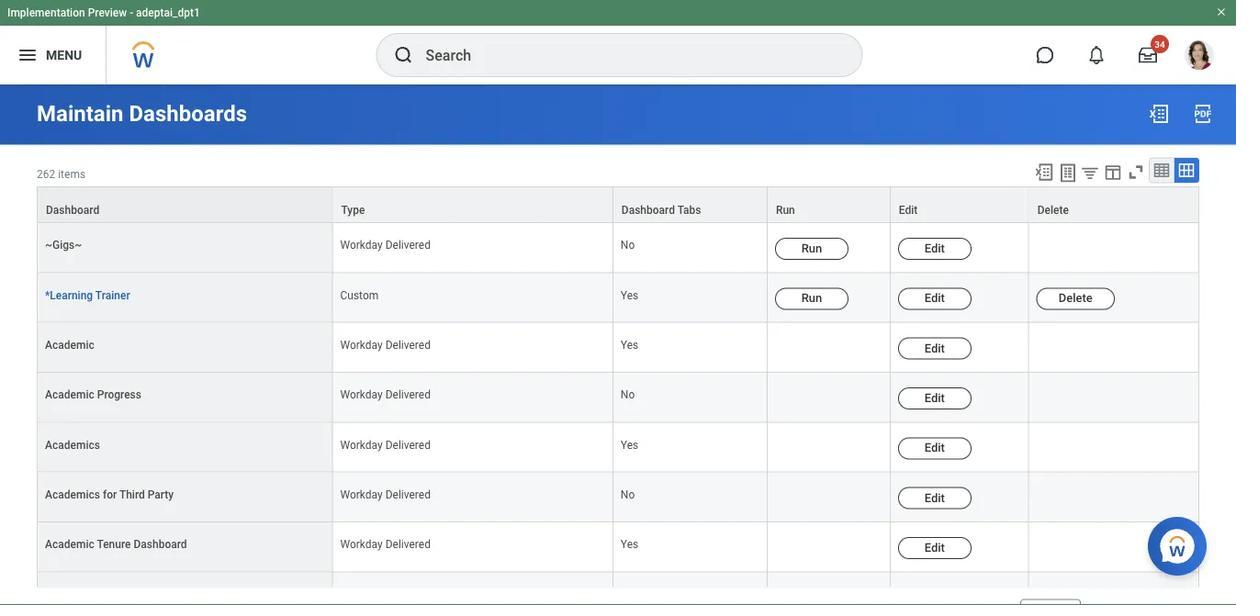Task type: describe. For each thing, give the bounding box(es) containing it.
1 edit button from the top
[[898, 238, 972, 260]]

delivered for academic progress
[[386, 388, 431, 401]]

262 items
[[37, 168, 86, 181]]

items
[[58, 168, 86, 181]]

select to filter grid data image
[[1080, 163, 1101, 182]]

1 run button from the top
[[775, 238, 849, 260]]

-
[[130, 6, 133, 19]]

workday delivered for ~gigs~
[[340, 238, 431, 251]]

34 button
[[1128, 35, 1169, 75]]

preview
[[88, 6, 127, 19]]

delivered for academic tenure dashboard
[[386, 538, 431, 551]]

edit for seventh edit button from the bottom
[[925, 241, 945, 255]]

pagination element
[[1092, 588, 1200, 605]]

3 edit button from the top
[[898, 337, 972, 359]]

~gigs~
[[45, 238, 82, 251]]

fullscreen image
[[1126, 162, 1146, 182]]

academics for academics element
[[45, 438, 100, 451]]

academic element
[[45, 335, 94, 351]]

academic for academic element at the left of the page
[[45, 338, 94, 351]]

run for 2nd run button from the bottom of the "maintain dashboards" main content
[[802, 241, 822, 255]]

workday for academic progress
[[340, 388, 383, 401]]

workday for academics
[[340, 438, 383, 451]]

workday for academics for third party
[[340, 488, 383, 501]]

yes for account certification
[[621, 588, 639, 601]]

edit for 1st edit button from the bottom
[[925, 540, 945, 554]]

export to excel image for items
[[1034, 162, 1055, 182]]

workday delivered for academic progress
[[340, 388, 431, 401]]

academic for academic tenure dashboard
[[45, 538, 94, 551]]

262
[[37, 168, 55, 181]]

edit for sixth edit button from the top
[[925, 491, 945, 504]]

1 horizontal spatial dashboard
[[134, 538, 187, 551]]

no for for
[[621, 488, 635, 501]]

type
[[341, 204, 365, 216]]

edit for edit popup button
[[899, 204, 918, 216]]

3 row from the top
[[37, 273, 1200, 323]]

notifications large image
[[1088, 46, 1106, 64]]

5 edit button from the top
[[898, 437, 972, 459]]

academic progress
[[45, 388, 141, 401]]

delivered for ~gigs~
[[386, 238, 431, 251]]

party
[[148, 488, 174, 501]]

delivered for account certification
[[386, 588, 431, 601]]

menu button
[[0, 26, 106, 85]]

account certification
[[45, 588, 150, 601]]

2 row from the top
[[37, 223, 1200, 273]]

*learning trainer link
[[45, 285, 130, 301]]

close environment banner image
[[1216, 6, 1227, 17]]

implementation
[[7, 6, 85, 19]]

items per page element
[[921, 588, 1081, 605]]

*learning trainer
[[45, 288, 130, 301]]

export to excel image for dashboards
[[1148, 103, 1170, 125]]

menu
[[46, 47, 82, 63]]

academic progress element
[[45, 385, 141, 401]]

third
[[119, 488, 145, 501]]

2 edit button from the top
[[898, 287, 972, 309]]

view printable version (pdf) image
[[1192, 103, 1214, 125]]

workday delivered for academics for third party
[[340, 488, 431, 501]]

academic tenure dashboard element
[[45, 534, 187, 551]]

search image
[[393, 44, 415, 66]]

edit button
[[891, 187, 1029, 222]]

workday for account certification
[[340, 588, 383, 601]]

no for progress
[[621, 388, 635, 401]]

row containing account certification
[[37, 572, 1200, 605]]

workday delivered for academic tenure dashboard
[[340, 538, 431, 551]]

delete for delete popup button
[[1038, 204, 1069, 216]]

dashboard tabs
[[622, 204, 701, 216]]

inbox large image
[[1139, 46, 1157, 64]]

profile logan mcneil image
[[1185, 40, 1214, 74]]

workday delivered for account certification
[[340, 588, 431, 601]]

~gigs~ element
[[45, 235, 82, 251]]

7 edit button from the top
[[898, 537, 972, 559]]

tenure
[[97, 538, 131, 551]]

custom
[[340, 288, 379, 301]]



Task type: locate. For each thing, give the bounding box(es) containing it.
2 yes from the top
[[621, 338, 639, 351]]

click to view/edit grid preferences image
[[1103, 162, 1123, 182]]

academic tenure dashboard
[[45, 538, 187, 551]]

6 delivered from the top
[[386, 538, 431, 551]]

adeptai_dpt1
[[136, 6, 200, 19]]

run
[[776, 204, 795, 216], [802, 241, 822, 255], [802, 291, 822, 305]]

1 vertical spatial delete
[[1059, 291, 1093, 305]]

academics element
[[45, 434, 100, 451]]

6 edit button from the top
[[898, 487, 972, 509]]

0 vertical spatial delete
[[1038, 204, 1069, 216]]

3 no from the top
[[621, 488, 635, 501]]

2 delivered from the top
[[386, 338, 431, 351]]

academics down academic progress
[[45, 438, 100, 451]]

1 no from the top
[[621, 238, 635, 251]]

academics for third party
[[45, 488, 174, 501]]

1 academics from the top
[[45, 438, 100, 451]]

academic
[[45, 338, 94, 351], [45, 388, 94, 401], [45, 538, 94, 551]]

edit
[[899, 204, 918, 216], [925, 241, 945, 255], [925, 291, 945, 305], [925, 341, 945, 355], [925, 391, 945, 404], [925, 441, 945, 454], [925, 491, 945, 504], [925, 540, 945, 554]]

type button
[[333, 187, 613, 222]]

2 workday from the top
[[340, 338, 383, 351]]

1 delivered from the top
[[386, 238, 431, 251]]

yes for academics
[[621, 438, 639, 451]]

*learning
[[45, 288, 93, 301]]

account certification element
[[45, 584, 150, 601]]

dashboard
[[46, 204, 99, 216], [622, 204, 675, 216], [134, 538, 187, 551]]

2 vertical spatial no
[[621, 488, 635, 501]]

4 row from the top
[[37, 572, 1200, 605]]

workday for ~gigs~
[[340, 238, 383, 251]]

dashboard left tabs
[[622, 204, 675, 216]]

7 workday from the top
[[340, 588, 383, 601]]

workday for academic tenure dashboard
[[340, 538, 383, 551]]

for
[[103, 488, 117, 501]]

3 workday delivered from the top
[[340, 388, 431, 401]]

5 workday from the top
[[340, 488, 383, 501]]

academics for academics for third party
[[45, 488, 100, 501]]

maintain dashboards
[[37, 101, 247, 127]]

workday delivered
[[340, 238, 431, 251], [340, 338, 431, 351], [340, 388, 431, 401], [340, 438, 431, 451], [340, 488, 431, 501], [340, 538, 431, 551], [340, 588, 431, 601]]

1 row from the top
[[37, 186, 1200, 223]]

1 vertical spatial export to excel image
[[1034, 162, 1055, 182]]

1 yes from the top
[[621, 288, 639, 301]]

tabs
[[678, 204, 701, 216]]

3 workday from the top
[[340, 388, 383, 401]]

1 vertical spatial run button
[[775, 287, 849, 309]]

yes for academic tenure dashboard
[[621, 538, 639, 551]]

delete for delete button
[[1059, 291, 1093, 305]]

0 horizontal spatial export to excel image
[[1034, 162, 1055, 182]]

3 yes from the top
[[621, 438, 639, 451]]

justify image
[[17, 44, 39, 66]]

0 vertical spatial run button
[[775, 238, 849, 260]]

dashboard for dashboard tabs
[[622, 204, 675, 216]]

6 workday from the top
[[340, 538, 383, 551]]

maintain dashboards main content
[[0, 85, 1236, 605]]

account
[[45, 588, 86, 601]]

no
[[621, 238, 635, 251], [621, 388, 635, 401], [621, 488, 635, 501]]

yes
[[621, 288, 639, 301], [621, 338, 639, 351], [621, 438, 639, 451], [621, 538, 639, 551], [621, 588, 639, 601]]

0 vertical spatial academic
[[45, 338, 94, 351]]

toolbar
[[1026, 158, 1200, 186]]

5 workday delivered from the top
[[340, 488, 431, 501]]

export to excel image left export to worksheets image
[[1034, 162, 1055, 182]]

delete inside delete popup button
[[1038, 204, 1069, 216]]

4 delivered from the top
[[386, 438, 431, 451]]

table image
[[1153, 161, 1171, 180]]

export to excel image left view printable version (pdf) image
[[1148, 103, 1170, 125]]

1 vertical spatial no
[[621, 388, 635, 401]]

edit for fifth edit button from the bottom
[[925, 341, 945, 355]]

1 vertical spatial academics
[[45, 488, 100, 501]]

1 workday delivered from the top
[[340, 238, 431, 251]]

academic down *learning
[[45, 338, 94, 351]]

1 edit row from the top
[[37, 323, 1200, 373]]

maintain
[[37, 101, 124, 127]]

2 horizontal spatial dashboard
[[622, 204, 675, 216]]

5 delivered from the top
[[386, 488, 431, 501]]

dashboard up '~gigs~' element in the top left of the page
[[46, 204, 99, 216]]

3 delivered from the top
[[386, 388, 431, 401]]

certification
[[89, 588, 150, 601]]

4 edit row from the top
[[37, 472, 1200, 522]]

0 vertical spatial no
[[621, 238, 635, 251]]

7 workday delivered from the top
[[340, 588, 431, 601]]

delete button
[[1037, 287, 1115, 309]]

academics for third party element
[[45, 484, 174, 501]]

6 workday delivered from the top
[[340, 538, 431, 551]]

5 edit row from the top
[[37, 522, 1200, 572]]

workday
[[340, 238, 383, 251], [340, 338, 383, 351], [340, 388, 383, 401], [340, 438, 383, 451], [340, 488, 383, 501], [340, 538, 383, 551], [340, 588, 383, 601]]

delivered
[[386, 238, 431, 251], [386, 338, 431, 351], [386, 388, 431, 401], [386, 438, 431, 451], [386, 488, 431, 501], [386, 538, 431, 551], [386, 588, 431, 601]]

edit for fourth edit button from the top
[[925, 391, 945, 404]]

0 horizontal spatial dashboard
[[46, 204, 99, 216]]

academics
[[45, 438, 100, 451], [45, 488, 100, 501]]

dashboard button
[[38, 187, 332, 222]]

export to worksheets image
[[1057, 162, 1079, 184]]

delete button
[[1030, 187, 1199, 222]]

2 academics from the top
[[45, 488, 100, 501]]

2 vertical spatial academic
[[45, 538, 94, 551]]

1 vertical spatial run
[[802, 241, 822, 255]]

dashboard tabs button
[[614, 187, 767, 222]]

dashboards
[[129, 101, 247, 127]]

delivered for academics
[[386, 438, 431, 451]]

menu banner
[[0, 0, 1236, 85]]

0 vertical spatial run
[[776, 204, 795, 216]]

2 academic from the top
[[45, 388, 94, 401]]

run for run popup button
[[776, 204, 795, 216]]

Search Workday  search field
[[426, 35, 824, 75]]

5 yes from the top
[[621, 588, 639, 601]]

edit row
[[37, 323, 1200, 373], [37, 373, 1200, 422], [37, 422, 1200, 472], [37, 472, 1200, 522], [37, 522, 1200, 572]]

workday for academic
[[340, 338, 383, 351]]

edit inside popup button
[[899, 204, 918, 216]]

2 workday delivered from the top
[[340, 338, 431, 351]]

row
[[37, 186, 1200, 223], [37, 223, 1200, 273], [37, 273, 1200, 323], [37, 572, 1200, 605]]

edit for 2nd edit button from the top
[[925, 291, 945, 305]]

1 horizontal spatial export to excel image
[[1148, 103, 1170, 125]]

2 edit row from the top
[[37, 373, 1200, 422]]

edit button
[[898, 238, 972, 260], [898, 287, 972, 309], [898, 337, 972, 359], [898, 387, 972, 409], [898, 437, 972, 459], [898, 487, 972, 509], [898, 537, 972, 559]]

trainer
[[95, 288, 130, 301]]

academic up academics element
[[45, 388, 94, 401]]

academic left "tenure"
[[45, 538, 94, 551]]

1 academic from the top
[[45, 338, 94, 351]]

3 academic from the top
[[45, 538, 94, 551]]

1 workday from the top
[[340, 238, 383, 251]]

run inside run popup button
[[776, 204, 795, 216]]

delete inside delete button
[[1059, 291, 1093, 305]]

delete
[[1038, 204, 1069, 216], [1059, 291, 1093, 305]]

row containing dashboard
[[37, 186, 1200, 223]]

toolbar inside "maintain dashboards" main content
[[1026, 158, 1200, 186]]

delivered for academic
[[386, 338, 431, 351]]

2 no from the top
[[621, 388, 635, 401]]

4 edit button from the top
[[898, 387, 972, 409]]

cell
[[1030, 223, 1200, 273], [768, 323, 891, 373], [1030, 323, 1200, 373], [768, 373, 891, 422], [1030, 373, 1200, 422], [768, 422, 891, 472], [1030, 422, 1200, 472], [768, 472, 891, 522], [1030, 472, 1200, 522], [768, 522, 891, 572], [1030, 522, 1200, 572], [768, 572, 891, 605], [1030, 572, 1200, 605]]

4 workday from the top
[[340, 438, 383, 451]]

run button
[[768, 187, 890, 222]]

expand table image
[[1178, 161, 1196, 180]]

34
[[1155, 39, 1166, 50]]

2 vertical spatial run
[[802, 291, 822, 305]]

1 vertical spatial academic
[[45, 388, 94, 401]]

workday delivered for academics
[[340, 438, 431, 451]]

edit for fifth edit button from the top
[[925, 441, 945, 454]]

4 yes from the top
[[621, 538, 639, 551]]

academics left for
[[45, 488, 100, 501]]

run button
[[775, 238, 849, 260], [775, 287, 849, 309]]

academic for academic progress
[[45, 388, 94, 401]]

export to excel image
[[1148, 103, 1170, 125], [1034, 162, 1055, 182]]

2 run button from the top
[[775, 287, 849, 309]]

yes for academic
[[621, 338, 639, 351]]

3 edit row from the top
[[37, 422, 1200, 472]]

run for 1st run button from the bottom
[[802, 291, 822, 305]]

workday delivered for academic
[[340, 338, 431, 351]]

delivered for academics for third party
[[386, 488, 431, 501]]

0 vertical spatial academics
[[45, 438, 100, 451]]

4 workday delivered from the top
[[340, 438, 431, 451]]

0 vertical spatial export to excel image
[[1148, 103, 1170, 125]]

dashboard for dashboard
[[46, 204, 99, 216]]

7 delivered from the top
[[386, 588, 431, 601]]

progress
[[97, 388, 141, 401]]

implementation preview -   adeptai_dpt1
[[7, 6, 200, 19]]

dashboard right "tenure"
[[134, 538, 187, 551]]



Task type: vqa. For each thing, say whether or not it's contained in the screenshot.
Related Actions image
no



